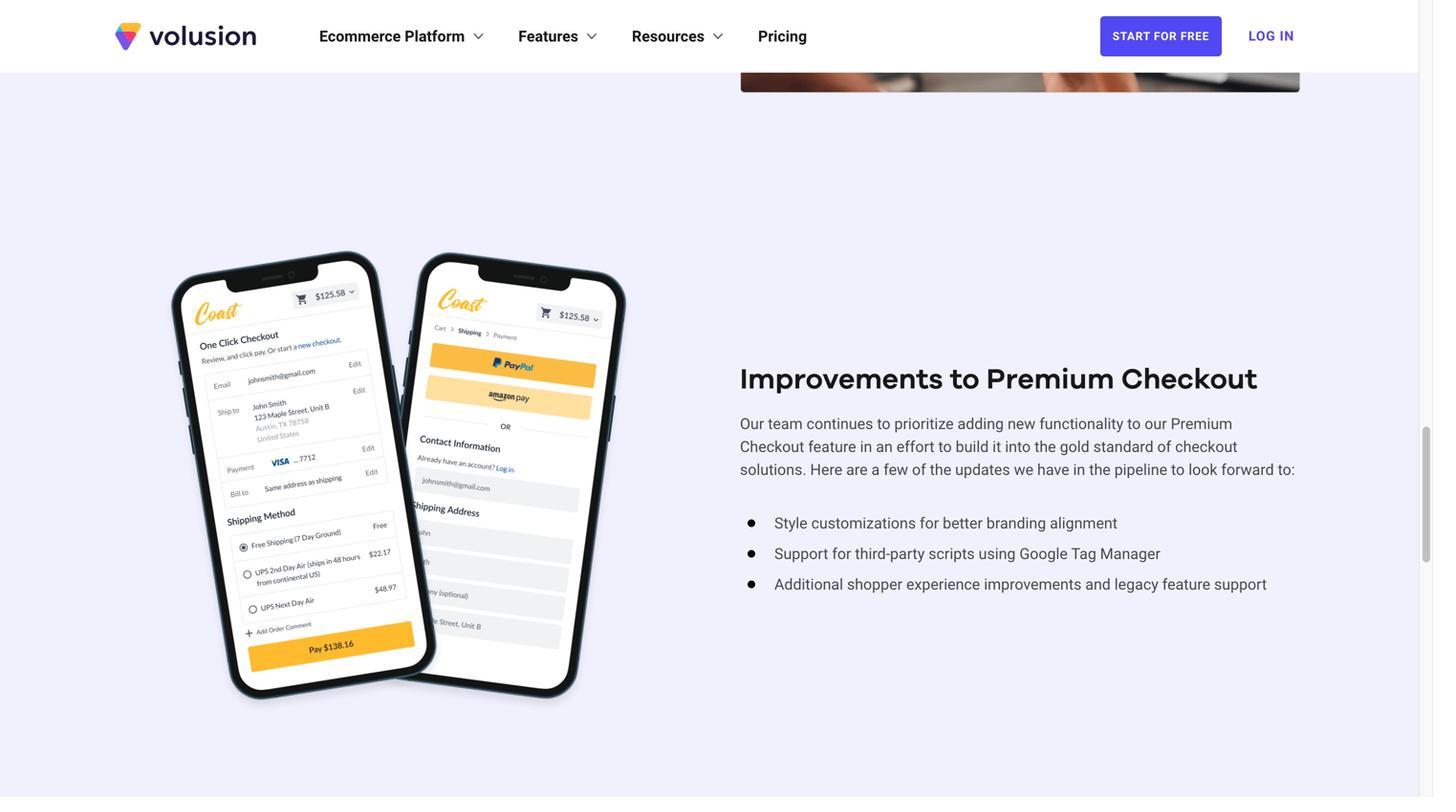 Task type: vqa. For each thing, say whether or not it's contained in the screenshot.
topmost Checkout
yes



Task type: describe. For each thing, give the bounding box(es) containing it.
and
[[1086, 576, 1111, 594]]

shopper
[[847, 576, 903, 594]]

tag
[[1072, 545, 1097, 563]]

log in
[[1249, 28, 1295, 44]]

payments via stripe's link payment method
[[153, 7, 448, 25]]

branding
[[987, 515, 1046, 533]]

it
[[993, 438, 1002, 456]]

premium inside our team continues to prioritize adding new functionality to our premium checkout feature in an effort to build it into the gold standard of checkout solutions. here are a few of the updates we have in the pipeline to look forward to:
[[1171, 415, 1233, 433]]

features
[[519, 27, 579, 45]]

pipeline
[[1115, 461, 1168, 479]]

1 vertical spatial for
[[832, 545, 852, 563]]

1 horizontal spatial checkout
[[1122, 366, 1258, 395]]

effort
[[897, 438, 935, 456]]

an
[[876, 438, 893, 456]]

support
[[775, 545, 829, 563]]

here
[[811, 461, 843, 479]]

few
[[884, 461, 909, 479]]

ecommerce
[[319, 27, 401, 45]]

style
[[775, 515, 808, 533]]

ecommerce platform
[[319, 27, 465, 45]]

our team continues to prioritize adding new functionality to our premium checkout feature in an effort to build it into the gold standard of checkout solutions. here are a few of the updates we have in the pipeline to look forward to:
[[740, 415, 1296, 479]]

features button
[[519, 25, 602, 48]]

support for third-party scripts using google tag manager
[[775, 545, 1161, 563]]

log in link
[[1238, 15, 1306, 57]]

start for free
[[1113, 30, 1210, 43]]

method
[[396, 7, 448, 25]]

party
[[890, 545, 925, 563]]

prioritize
[[895, 415, 954, 433]]

using
[[979, 545, 1016, 563]]

checkout
[[1176, 438, 1238, 456]]

feature inside our team continues to prioritize adding new functionality to our premium checkout feature in an effort to build it into the gold standard of checkout solutions. here are a few of the updates we have in the pipeline to look forward to:
[[808, 438, 857, 456]]

support
[[1215, 576, 1267, 594]]

0 vertical spatial premium
[[987, 366, 1115, 395]]

gold
[[1060, 438, 1090, 456]]

pricing
[[758, 27, 807, 45]]

link
[[301, 7, 329, 25]]

1 horizontal spatial for
[[920, 515, 939, 533]]

start
[[1113, 30, 1151, 43]]

free
[[1181, 30, 1210, 43]]

payments
[[153, 7, 221, 25]]

ecommerce platform button
[[319, 25, 488, 48]]

1 horizontal spatial in
[[1074, 461, 1086, 479]]

resources button
[[632, 25, 728, 48]]

to:
[[1278, 461, 1296, 479]]

a
[[872, 461, 880, 479]]

resources
[[632, 27, 705, 45]]

1 horizontal spatial the
[[1035, 438, 1056, 456]]

we
[[1014, 461, 1034, 479]]

into
[[1005, 438, 1031, 456]]

stripe's
[[248, 7, 297, 25]]

1 vertical spatial feature
[[1163, 576, 1211, 594]]

third-
[[855, 545, 890, 563]]

solutions.
[[740, 461, 807, 479]]

log
[[1249, 28, 1276, 44]]

additional
[[775, 576, 844, 594]]

0 vertical spatial of
[[1158, 438, 1172, 456]]



Task type: locate. For each thing, give the bounding box(es) containing it.
in
[[1280, 28, 1295, 44]]

improvements
[[740, 366, 943, 395]]

feature right legacy
[[1163, 576, 1211, 594]]

the up have
[[1035, 438, 1056, 456]]

payment
[[333, 7, 392, 25]]

improvements
[[984, 576, 1082, 594]]

the
[[1035, 438, 1056, 456], [930, 461, 952, 479], [1090, 461, 1111, 479]]

0 vertical spatial feature
[[808, 438, 857, 456]]

the down standard
[[1090, 461, 1111, 479]]

1 horizontal spatial feature
[[1163, 576, 1211, 594]]

1 horizontal spatial of
[[1158, 438, 1172, 456]]

start for free link
[[1101, 16, 1222, 56]]

checkout
[[1122, 366, 1258, 395], [740, 438, 805, 456]]

to left our
[[1128, 415, 1141, 433]]

0 horizontal spatial in
[[860, 438, 873, 456]]

feature
[[808, 438, 857, 456], [1163, 576, 1211, 594]]

google
[[1020, 545, 1068, 563]]

experience
[[907, 576, 981, 594]]

0 horizontal spatial checkout
[[740, 438, 805, 456]]

to up adding
[[950, 366, 980, 395]]

updates
[[956, 461, 1011, 479]]

our
[[1145, 415, 1167, 433]]

to
[[950, 366, 980, 395], [877, 415, 891, 433], [1128, 415, 1141, 433], [939, 438, 952, 456], [1172, 461, 1185, 479]]

premium up checkout
[[1171, 415, 1233, 433]]

in down gold
[[1074, 461, 1086, 479]]

of right few
[[912, 461, 926, 479]]

improvements to premium checkout
[[740, 366, 1258, 395]]

our
[[740, 415, 764, 433]]

0 horizontal spatial of
[[912, 461, 926, 479]]

continues
[[807, 415, 874, 433]]

pricing link
[[758, 25, 807, 48]]

new
[[1008, 415, 1036, 433]]

customizations
[[812, 515, 916, 533]]

functionality
[[1040, 415, 1124, 433]]

team
[[768, 415, 803, 433]]

legacy
[[1115, 576, 1159, 594]]

1 vertical spatial checkout
[[740, 438, 805, 456]]

additional shopper experience improvements and legacy feature support
[[775, 576, 1267, 594]]

1 vertical spatial of
[[912, 461, 926, 479]]

build
[[956, 438, 989, 456]]

0 vertical spatial in
[[860, 438, 873, 456]]

of
[[1158, 438, 1172, 456], [912, 461, 926, 479]]

0 vertical spatial checkout
[[1122, 366, 1258, 395]]

style customizations for better branding alignment
[[775, 515, 1118, 533]]

forward
[[1222, 461, 1275, 479]]

checkout up our
[[1122, 366, 1258, 395]]

platform
[[405, 27, 465, 45]]

in
[[860, 438, 873, 456], [1074, 461, 1086, 479]]

the down effort at bottom
[[930, 461, 952, 479]]

have
[[1038, 461, 1070, 479]]

premium
[[987, 366, 1115, 395], [1171, 415, 1233, 433]]

for
[[1154, 30, 1178, 43]]

0 vertical spatial for
[[920, 515, 939, 533]]

better
[[943, 515, 983, 533]]

standard
[[1094, 438, 1154, 456]]

to left build
[[939, 438, 952, 456]]

checkout up solutions.
[[740, 438, 805, 456]]

0 horizontal spatial the
[[930, 461, 952, 479]]

of down our
[[1158, 438, 1172, 456]]

alignment
[[1050, 515, 1118, 533]]

for left "third-"
[[832, 545, 852, 563]]

via
[[224, 7, 244, 25]]

scripts
[[929, 545, 975, 563]]

manager
[[1101, 545, 1161, 563]]

1 vertical spatial premium
[[1171, 415, 1233, 433]]

to left look
[[1172, 461, 1185, 479]]

1 vertical spatial in
[[1074, 461, 1086, 479]]

for left better
[[920, 515, 939, 533]]

0 horizontal spatial premium
[[987, 366, 1115, 395]]

for
[[920, 515, 939, 533], [832, 545, 852, 563]]

in left an
[[860, 438, 873, 456]]

2 horizontal spatial the
[[1090, 461, 1111, 479]]

premium up new
[[987, 366, 1115, 395]]

are
[[847, 461, 868, 479]]

1 horizontal spatial premium
[[1171, 415, 1233, 433]]

to up an
[[877, 415, 891, 433]]

0 horizontal spatial feature
[[808, 438, 857, 456]]

feature up here
[[808, 438, 857, 456]]

checkout inside our team continues to prioritize adding new functionality to our premium checkout feature in an effort to build it into the gold standard of checkout solutions. here are a few of the updates we have in the pipeline to look forward to:
[[740, 438, 805, 456]]

adding
[[958, 415, 1004, 433]]

look
[[1189, 461, 1218, 479]]

0 horizontal spatial for
[[832, 545, 852, 563]]



